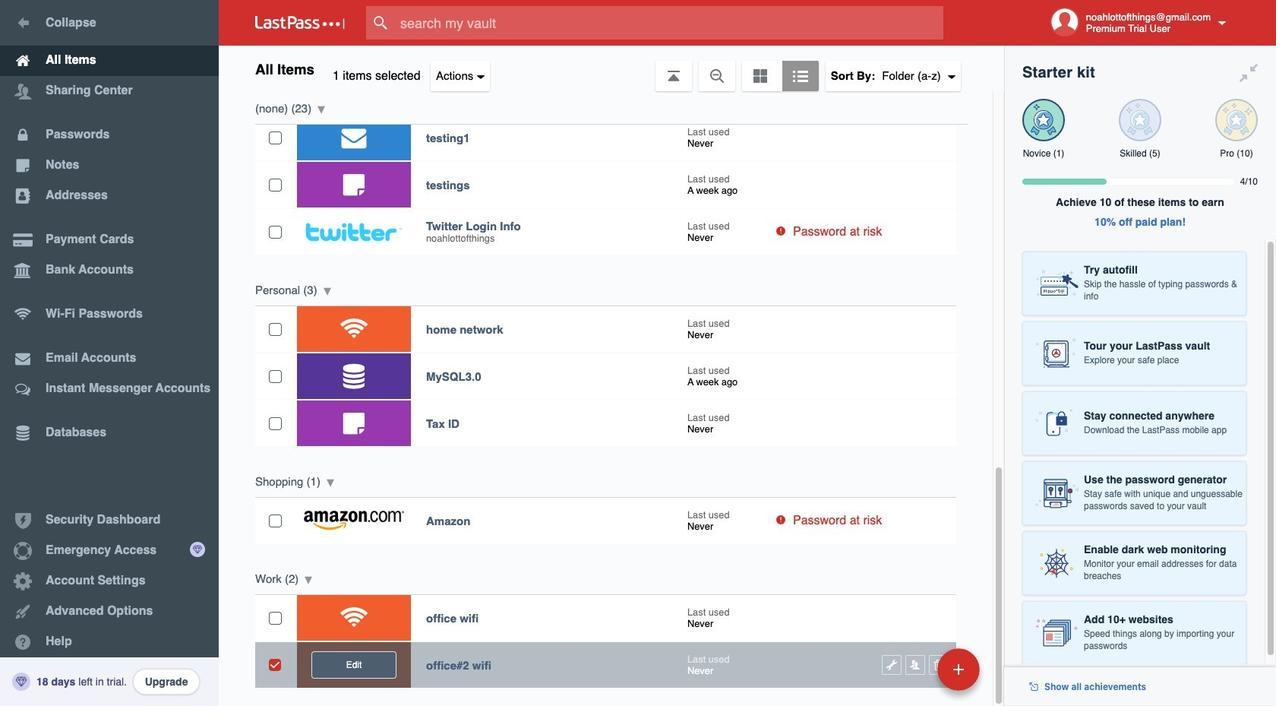 Task type: locate. For each thing, give the bounding box(es) containing it.
lastpass image
[[255, 16, 345, 30]]

main navigation navigation
[[0, 0, 219, 706]]

Search search field
[[366, 6, 974, 40]]

vault options navigation
[[219, 46, 1005, 91]]



Task type: vqa. For each thing, say whether or not it's contained in the screenshot.
NEW ITEM navigation
yes



Task type: describe. For each thing, give the bounding box(es) containing it.
new item element
[[833, 648, 986, 691]]

new item navigation
[[833, 644, 990, 706]]

search my vault text field
[[366, 6, 974, 40]]



